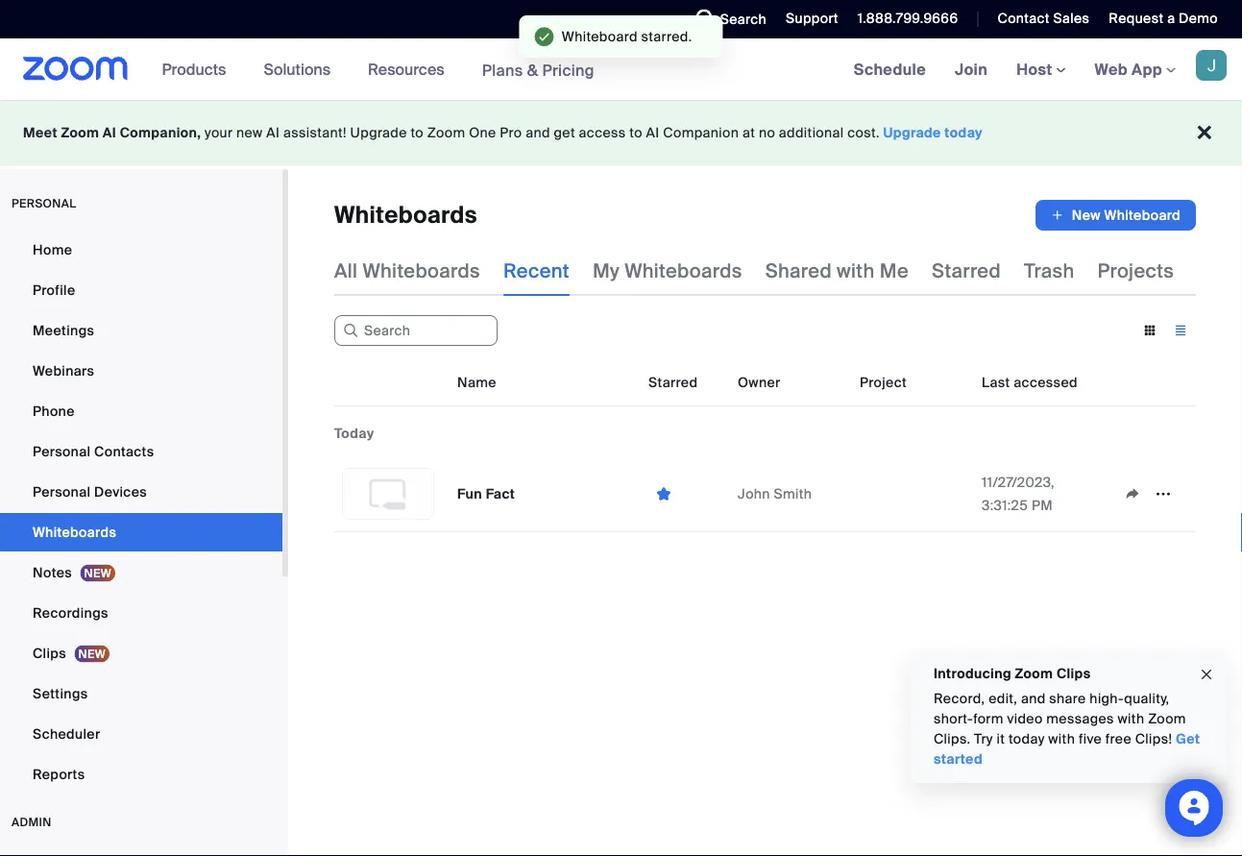 Task type: describe. For each thing, give the bounding box(es) containing it.
tabs of all whiteboard page tab list
[[334, 246, 1174, 296]]

meetings link
[[0, 311, 282, 350]]

whiteboard inside button
[[1105, 206, 1181, 224]]

all whiteboards
[[334, 258, 480, 283]]

web app
[[1095, 59, 1163, 79]]

free
[[1106, 730, 1132, 748]]

reports
[[33, 765, 85, 783]]

whiteboards link
[[0, 513, 282, 552]]

no
[[759, 124, 775, 142]]

zoom left the one
[[427, 124, 465, 142]]

fun fact
[[457, 485, 515, 503]]

Search text field
[[334, 315, 498, 346]]

meet
[[23, 124, 58, 142]]

2 upgrade from the left
[[884, 124, 941, 142]]

personal
[[12, 196, 76, 211]]

home
[[33, 241, 72, 258]]

share image
[[1117, 485, 1148, 503]]

meet zoom ai companion, your new ai assistant! upgrade to zoom one pro and get access to ai companion at no additional cost. upgrade today
[[23, 124, 983, 142]]

notes link
[[0, 553, 282, 592]]

recordings link
[[0, 594, 282, 632]]

whiteboards inside the personal menu "menu"
[[33, 523, 116, 541]]

0 horizontal spatial whiteboard
[[562, 27, 638, 45]]

thumbnail of fun fact image
[[343, 469, 433, 519]]

trash
[[1024, 258, 1075, 283]]

personal menu menu
[[0, 231, 282, 796]]

profile picture image
[[1196, 50, 1227, 81]]

new whiteboard button
[[1036, 200, 1196, 231]]

video
[[1007, 710, 1043, 728]]

profile
[[33, 281, 75, 299]]

settings
[[33, 685, 88, 702]]

demo
[[1179, 10, 1218, 27]]

it
[[997, 730, 1005, 748]]

resources button
[[368, 38, 453, 100]]

at
[[743, 124, 755, 142]]

companion,
[[120, 124, 201, 142]]

meet zoom ai companion, footer
[[0, 100, 1242, 166]]

search button
[[682, 0, 772, 38]]

recent
[[503, 258, 570, 283]]

me
[[880, 258, 909, 283]]

notes
[[33, 564, 72, 581]]

1 to from the left
[[411, 124, 424, 142]]

started
[[934, 750, 983, 768]]

2 horizontal spatial with
[[1118, 710, 1145, 728]]

john smith
[[738, 485, 812, 503]]

whiteboards right my
[[625, 258, 742, 283]]

share
[[1049, 690, 1086, 708]]

sales
[[1054, 10, 1090, 27]]

short-
[[934, 710, 973, 728]]

clips!
[[1135, 730, 1172, 748]]

one
[[469, 124, 496, 142]]

personal contacts link
[[0, 432, 282, 471]]

reports link
[[0, 755, 282, 794]]

phone link
[[0, 392, 282, 430]]

five
[[1079, 730, 1102, 748]]

companion
[[663, 124, 739, 142]]

new
[[236, 124, 263, 142]]

record,
[[934, 690, 985, 708]]

get
[[554, 124, 575, 142]]

profile link
[[0, 271, 282, 309]]

and inside meet zoom ai companion, footer
[[526, 124, 550, 142]]

clips.
[[934, 730, 971, 748]]

product information navigation
[[148, 38, 609, 101]]

personal devices
[[33, 483, 147, 501]]

plans & pricing
[[482, 60, 595, 80]]

shared with me
[[765, 258, 909, 283]]

grid mode, not selected image
[[1135, 322, 1165, 339]]

recordings
[[33, 604, 108, 622]]

success image
[[535, 27, 554, 46]]

request
[[1109, 10, 1164, 27]]

starred.
[[641, 27, 692, 45]]

introducing zoom clips
[[934, 664, 1091, 682]]

assistant!
[[283, 124, 347, 142]]

pricing
[[542, 60, 595, 80]]

personal devices link
[[0, 473, 282, 511]]

join link
[[941, 38, 1002, 100]]

schedule
[[854, 59, 926, 79]]

11/27/2023, 3:31:25 pm
[[982, 473, 1055, 514]]

webinars link
[[0, 352, 282, 390]]

schedule link
[[839, 38, 941, 100]]

whiteboard starred.
[[562, 27, 692, 45]]

contact sales
[[998, 10, 1090, 27]]

click to unstar the whiteboard fun fact image
[[649, 485, 679, 503]]

today inside meet zoom ai companion, footer
[[945, 124, 983, 142]]

webinars
[[33, 362, 94, 380]]

projects
[[1098, 258, 1174, 283]]

join
[[955, 59, 988, 79]]

fact
[[486, 485, 515, 503]]

1 upgrade from the left
[[350, 124, 407, 142]]

new
[[1072, 206, 1101, 224]]

quality,
[[1124, 690, 1170, 708]]

all
[[334, 258, 358, 283]]

today inside record, edit, and share high-quality, short-form video messages with zoom clips. try it today with five free clips!
[[1009, 730, 1045, 748]]



Task type: locate. For each thing, give the bounding box(es) containing it.
whiteboards down "personal devices"
[[33, 523, 116, 541]]

today down join link on the top right
[[945, 124, 983, 142]]

get started link
[[934, 730, 1200, 768]]

0 horizontal spatial upgrade
[[350, 124, 407, 142]]

1 vertical spatial clips
[[1057, 664, 1091, 682]]

project
[[860, 373, 907, 391]]

whiteboard up "pricing"
[[562, 27, 638, 45]]

get started
[[934, 730, 1200, 768]]

personal contacts
[[33, 442, 154, 460]]

personal for personal devices
[[33, 483, 91, 501]]

0 horizontal spatial and
[[526, 124, 550, 142]]

scheduler link
[[0, 715, 282, 753]]

banner
[[0, 38, 1242, 101]]

personal down phone
[[33, 442, 91, 460]]

zoom up clips!
[[1148, 710, 1186, 728]]

1.888.799.9666
[[858, 10, 958, 27]]

edit,
[[989, 690, 1018, 708]]

starred
[[932, 258, 1001, 283], [649, 373, 698, 391]]

0 vertical spatial whiteboard
[[562, 27, 638, 45]]

whiteboard
[[562, 27, 638, 45], [1105, 206, 1181, 224]]

cell
[[852, 456, 974, 532]]

3:31:25
[[982, 496, 1028, 514]]

0 vertical spatial clips
[[33, 644, 66, 662]]

2 personal from the top
[[33, 483, 91, 501]]

starred inside tabs of all whiteboard page tab list
[[932, 258, 1001, 283]]

0 vertical spatial with
[[837, 258, 875, 283]]

ai left "companion"
[[646, 124, 660, 142]]

1 horizontal spatial starred
[[932, 258, 1001, 283]]

zoom
[[61, 124, 99, 142], [427, 124, 465, 142], [1015, 664, 1053, 682], [1148, 710, 1186, 728]]

meetings navigation
[[839, 38, 1242, 101]]

0 horizontal spatial ai
[[103, 124, 116, 142]]

and
[[526, 124, 550, 142], [1021, 690, 1046, 708]]

new whiteboard
[[1072, 206, 1181, 224]]

0 vertical spatial today
[[945, 124, 983, 142]]

whiteboards inside application
[[334, 200, 477, 230]]

add image
[[1051, 206, 1064, 225]]

your
[[205, 124, 233, 142]]

contacts
[[94, 442, 154, 460]]

&
[[527, 60, 538, 80]]

and left get
[[526, 124, 550, 142]]

ai left the companion, at the left of the page
[[103, 124, 116, 142]]

products button
[[162, 38, 235, 100]]

1 horizontal spatial ai
[[266, 124, 280, 142]]

with down messages
[[1049, 730, 1075, 748]]

clips
[[33, 644, 66, 662], [1057, 664, 1091, 682]]

app
[[1132, 59, 1163, 79]]

web
[[1095, 59, 1128, 79]]

0 horizontal spatial today
[[945, 124, 983, 142]]

to down resources dropdown button
[[411, 124, 424, 142]]

more options for fun fact image
[[1148, 485, 1179, 503]]

my whiteboards
[[593, 258, 742, 283]]

access
[[579, 124, 626, 142]]

devices
[[94, 483, 147, 501]]

contact
[[998, 10, 1050, 27]]

with left me on the top of the page
[[837, 258, 875, 283]]

0 horizontal spatial starred
[[649, 373, 698, 391]]

phone
[[33, 402, 75, 420]]

clips up share
[[1057, 664, 1091, 682]]

1 horizontal spatial and
[[1021, 690, 1046, 708]]

request a demo link
[[1095, 0, 1242, 38], [1109, 10, 1218, 27]]

a
[[1168, 10, 1175, 27]]

last
[[982, 373, 1010, 391]]

zoom right meet
[[61, 124, 99, 142]]

1 ai from the left
[[103, 124, 116, 142]]

3 ai from the left
[[646, 124, 660, 142]]

1 vertical spatial and
[[1021, 690, 1046, 708]]

zoom logo image
[[23, 57, 128, 81]]

1.888.799.9666 button
[[843, 0, 963, 38], [858, 10, 958, 27]]

clips up settings
[[33, 644, 66, 662]]

pm
[[1032, 496, 1053, 514]]

request a demo
[[1109, 10, 1218, 27]]

settings link
[[0, 674, 282, 713]]

support link
[[772, 0, 843, 38], [786, 10, 839, 27]]

1 vertical spatial today
[[1009, 730, 1045, 748]]

last accessed
[[982, 373, 1078, 391]]

1 vertical spatial with
[[1118, 710, 1145, 728]]

and inside record, edit, and share high-quality, short-form video messages with zoom clips. try it today with five free clips!
[[1021, 690, 1046, 708]]

plans
[[482, 60, 523, 80]]

1 horizontal spatial whiteboard
[[1105, 206, 1181, 224]]

with inside tabs of all whiteboard page tab list
[[837, 258, 875, 283]]

1 horizontal spatial with
[[1049, 730, 1075, 748]]

personal for personal contacts
[[33, 442, 91, 460]]

host button
[[1017, 59, 1066, 79]]

ai right new
[[266, 124, 280, 142]]

plans & pricing link
[[482, 60, 595, 80], [482, 60, 595, 80]]

fun
[[457, 485, 482, 503]]

personal
[[33, 442, 91, 460], [33, 483, 91, 501]]

0 vertical spatial personal
[[33, 442, 91, 460]]

upgrade right cost. at the top of the page
[[884, 124, 941, 142]]

ai
[[103, 124, 116, 142], [266, 124, 280, 142], [646, 124, 660, 142]]

zoom up edit,
[[1015, 664, 1053, 682]]

accessed
[[1014, 373, 1078, 391]]

starred left owner on the top of page
[[649, 373, 698, 391]]

menu item
[[0, 849, 282, 856]]

to
[[411, 124, 424, 142], [630, 124, 643, 142]]

upgrade down product information navigation
[[350, 124, 407, 142]]

my
[[593, 258, 620, 283]]

2 vertical spatial with
[[1049, 730, 1075, 748]]

0 vertical spatial and
[[526, 124, 550, 142]]

1 horizontal spatial upgrade
[[884, 124, 941, 142]]

close image
[[1199, 664, 1214, 686]]

additional
[[779, 124, 844, 142]]

get
[[1176, 730, 1200, 748]]

whiteboards
[[334, 200, 477, 230], [363, 258, 480, 283], [625, 258, 742, 283], [33, 523, 116, 541]]

solutions button
[[264, 38, 339, 100]]

2 horizontal spatial ai
[[646, 124, 660, 142]]

1 vertical spatial personal
[[33, 483, 91, 501]]

today
[[334, 424, 374, 442]]

whiteboards application
[[334, 200, 1196, 231]]

list mode, selected image
[[1165, 322, 1196, 339]]

personal down personal contacts
[[33, 483, 91, 501]]

zoom inside record, edit, and share high-quality, short-form video messages with zoom clips. try it today with five free clips!
[[1148, 710, 1186, 728]]

john
[[738, 485, 770, 503]]

pro
[[500, 124, 522, 142]]

1 horizontal spatial to
[[630, 124, 643, 142]]

1 vertical spatial starred
[[649, 373, 698, 391]]

1 personal from the top
[[33, 442, 91, 460]]

try
[[974, 730, 993, 748]]

whiteboard right the new
[[1105, 206, 1181, 224]]

products
[[162, 59, 226, 79]]

form
[[973, 710, 1004, 728]]

solutions
[[264, 59, 331, 79]]

2 to from the left
[[630, 124, 643, 142]]

0 horizontal spatial to
[[411, 124, 424, 142]]

smith
[[774, 485, 812, 503]]

search
[[720, 10, 767, 28]]

cost.
[[848, 124, 880, 142]]

record, edit, and share high-quality, short-form video messages with zoom clips. try it today with five free clips!
[[934, 690, 1186, 748]]

name
[[457, 373, 497, 391]]

0 horizontal spatial with
[[837, 258, 875, 283]]

whiteboards up search "text box"
[[363, 258, 480, 283]]

shared
[[765, 258, 832, 283]]

admin
[[12, 815, 52, 830]]

to right access
[[630, 124, 643, 142]]

application
[[1117, 479, 1189, 508]]

2 ai from the left
[[266, 124, 280, 142]]

0 vertical spatial starred
[[932, 258, 1001, 283]]

banner containing products
[[0, 38, 1242, 101]]

1 horizontal spatial clips
[[1057, 664, 1091, 682]]

starred right me on the top of the page
[[932, 258, 1001, 283]]

whiteboards up "all whiteboards"
[[334, 200, 477, 230]]

1 horizontal spatial today
[[1009, 730, 1045, 748]]

with up free
[[1118, 710, 1145, 728]]

clips inside the personal menu "menu"
[[33, 644, 66, 662]]

and up video
[[1021, 690, 1046, 708]]

1 vertical spatial whiteboard
[[1105, 206, 1181, 224]]

0 horizontal spatial clips
[[33, 644, 66, 662]]

today down video
[[1009, 730, 1045, 748]]

introducing
[[934, 664, 1012, 682]]



Task type: vqa. For each thing, say whether or not it's contained in the screenshot.
product information navigation
yes



